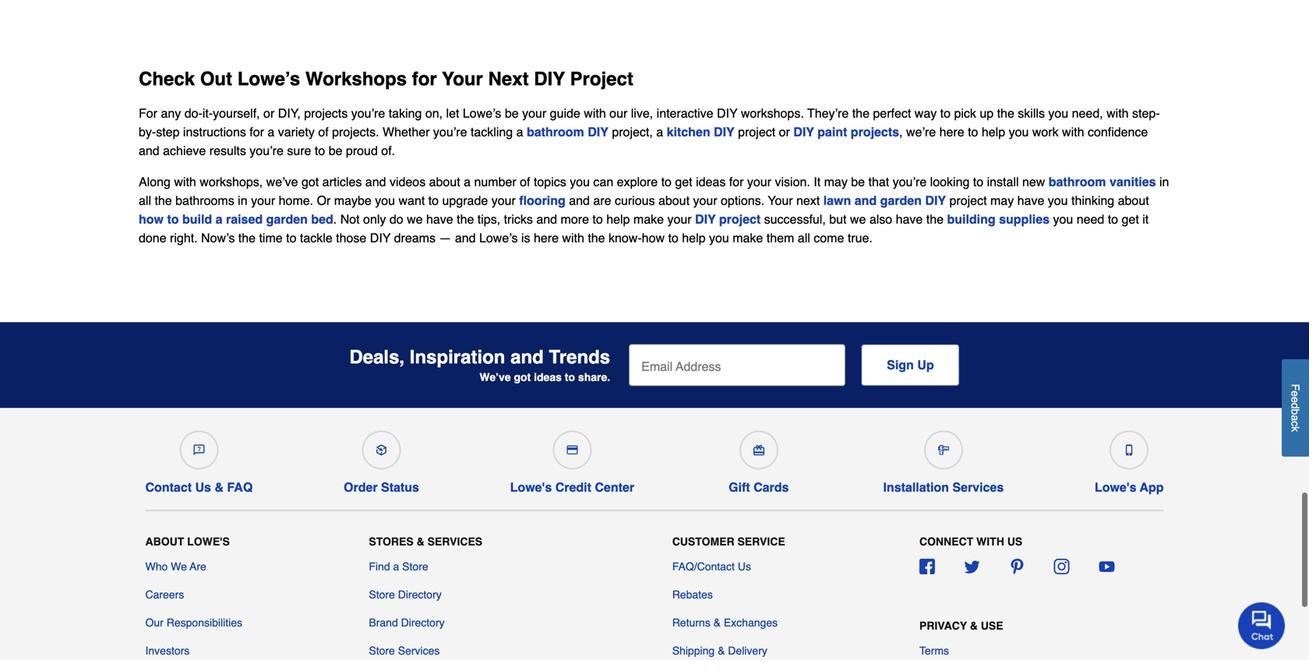 Task type: locate. For each thing, give the bounding box(es) containing it.
2 vertical spatial store
[[369, 645, 395, 657]]

for
[[139, 106, 157, 120]]

are
[[190, 560, 206, 573]]

tackle
[[300, 231, 333, 245]]

1 horizontal spatial make
[[733, 231, 763, 245]]

&
[[215, 480, 224, 494], [417, 535, 425, 548], [714, 616, 721, 629], [970, 619, 978, 632], [718, 645, 725, 657]]

privacy & use
[[920, 619, 1004, 632]]

a right project,
[[657, 125, 663, 139]]

with
[[584, 106, 606, 120], [1107, 106, 1129, 120], [1062, 125, 1085, 139], [174, 174, 196, 189], [562, 231, 585, 245]]

bathroom up thinking at right top
[[1049, 174, 1106, 189]]

of left "topics"
[[520, 174, 530, 189]]

and down by-
[[139, 143, 160, 158]]

find
[[369, 560, 390, 573]]

instagram image
[[1054, 559, 1070, 574]]

bathroom vanities link
[[1049, 174, 1156, 189]]

pick
[[954, 106, 977, 120]]

store for services
[[369, 645, 395, 657]]

all down along
[[139, 193, 151, 208]]

lowe's for lowe's app
[[1095, 480, 1137, 494]]

or left diy,
[[264, 106, 275, 120]]

may inside flooring and are curious about your options. your next lawn and garden diy project may have you thinking about how to build a raised garden bed . not only do we have the tips, tricks and more to help make your diy project successful, but we also have the building supplies
[[991, 193, 1014, 208]]

proud
[[346, 143, 378, 158]]

1 vertical spatial projects
[[851, 125, 900, 139]]

you inside , we're here to help you work with confidence and achieve results you're sure to be proud of.
[[1009, 125, 1029, 139]]

may right it
[[824, 174, 848, 189]]

have down "new"
[[1018, 193, 1045, 208]]

1 horizontal spatial bathroom
[[1049, 174, 1106, 189]]

1 horizontal spatial may
[[991, 193, 1014, 208]]

out
[[200, 68, 232, 90]]

1 vertical spatial got
[[514, 371, 531, 384]]

1 horizontal spatial ideas
[[696, 174, 726, 189]]

0 horizontal spatial here
[[534, 231, 559, 245]]

lawn
[[824, 193, 851, 208]]

lowe's
[[237, 68, 300, 90], [463, 106, 502, 120], [479, 231, 518, 245]]

faq/contact
[[672, 560, 735, 573]]

0 horizontal spatial be
[[329, 143, 343, 158]]

1 horizontal spatial be
[[505, 106, 519, 120]]

here right the is
[[534, 231, 559, 245]]

you're left "sure"
[[250, 143, 284, 158]]

may down install
[[991, 193, 1014, 208]]

interactive
[[657, 106, 714, 120]]

right.
[[170, 231, 198, 245]]

1 horizontal spatial garden
[[880, 193, 922, 208]]

services for store services
[[398, 645, 440, 657]]

about down along with workshops, we've got articles and videos about a number of topics you can explore to get ideas for your vision. it may be that you're looking to install new bathroom vanities
[[659, 193, 690, 208]]

ideas down trends
[[534, 371, 562, 384]]

to inside in all the bathrooms in your home. or maybe you want to upgrade your
[[429, 193, 439, 208]]

store up brand
[[369, 588, 395, 601]]

make inside you need to get it done right. now's the time to tackle those diy dreams — and lowe's is here with the know-how to help you make them all come true.
[[733, 231, 763, 245]]

lowe's
[[510, 480, 552, 494], [1095, 480, 1137, 494], [187, 535, 230, 548]]

got inside deals, inspiration and trends we've got ideas to share.
[[514, 371, 531, 384]]

want
[[399, 193, 425, 208]]

be left the proud in the left top of the page
[[329, 143, 343, 158]]

0 horizontal spatial ideas
[[534, 371, 562, 384]]

be left that
[[851, 174, 865, 189]]

bathroom
[[527, 125, 584, 139], [1049, 174, 1106, 189]]

your
[[442, 68, 483, 90], [768, 193, 793, 208]]

0 horizontal spatial how
[[139, 212, 164, 226]]

your
[[522, 106, 547, 120], [747, 174, 772, 189], [251, 193, 275, 208], [492, 193, 516, 208], [693, 193, 718, 208], [668, 212, 692, 226]]

1 vertical spatial how
[[642, 231, 665, 245]]

0 horizontal spatial may
[[824, 174, 848, 189]]

0 vertical spatial be
[[505, 106, 519, 120]]

how down flooring and are curious about your options. your next lawn and garden diy project may have you thinking about how to build a raised garden bed . not only do we have the tips, tricks and more to help make your diy project successful, but we also have the building supplies
[[642, 231, 665, 245]]

1 vertical spatial us
[[738, 560, 751, 573]]

1 vertical spatial garden
[[266, 212, 308, 226]]

connect
[[920, 535, 974, 548]]

1 vertical spatial lowe's
[[463, 106, 502, 120]]

0 vertical spatial projects
[[304, 106, 348, 120]]

store services
[[369, 645, 440, 657]]

, we're here to help you work with confidence and achieve results you're sure to be proud of.
[[139, 125, 1148, 158]]

here inside you need to get it done right. now's the time to tackle those diy dreams — and lowe's is here with the know-how to help you make them all come true.
[[534, 231, 559, 245]]

to right the "want"
[[429, 193, 439, 208]]

who
[[145, 560, 168, 573]]

1 vertical spatial of
[[520, 174, 530, 189]]

1 horizontal spatial us
[[738, 560, 751, 573]]

all inside you need to get it done right. now's the time to tackle those diy dreams — and lowe's is here with the know-how to help you make them all come true.
[[798, 231, 811, 245]]

directory down store directory
[[401, 616, 445, 629]]

0 horizontal spatial about
[[429, 174, 460, 189]]

1 vertical spatial for
[[250, 125, 264, 139]]

garden up also
[[880, 193, 922, 208]]

1 horizontal spatial lowe's
[[510, 480, 552, 494]]

the down more on the left top of the page
[[588, 231, 605, 245]]

about up upgrade
[[429, 174, 460, 189]]

workshops,
[[200, 174, 263, 189]]

and inside you need to get it done right. now's the time to tackle those diy dreams — and lowe's is here with the know-how to help you make them all come true.
[[455, 231, 476, 245]]

0 horizontal spatial in
[[238, 193, 248, 208]]

a right tackling
[[517, 125, 523, 139]]

0 vertical spatial help
[[982, 125, 1006, 139]]

a left variety
[[268, 125, 275, 139]]

the down along
[[155, 193, 172, 208]]

1 vertical spatial make
[[733, 231, 763, 245]]

all down "successful," on the right of page
[[798, 231, 811, 245]]

1 horizontal spatial got
[[514, 371, 531, 384]]

step
[[156, 125, 180, 139]]

& right returns
[[714, 616, 721, 629]]

0 horizontal spatial all
[[139, 193, 151, 208]]

for any do-it-yourself, or diy, projects you're taking on, let lowe's be your guide with our live, interactive diy workshops. they're the perfect way to pick up the skills you need, with step- by-step instructions for a variety of projects. whether you're tackling a
[[139, 106, 1160, 139]]

1 horizontal spatial projects
[[851, 125, 900, 139]]

0 vertical spatial directory
[[398, 588, 442, 601]]

store down brand
[[369, 645, 395, 657]]

let
[[446, 106, 459, 120]]

of
[[318, 125, 329, 139], [520, 174, 530, 189]]

of.
[[381, 143, 395, 158]]

& for stores & services
[[417, 535, 425, 548]]

delivery
[[728, 645, 768, 657]]

and
[[139, 143, 160, 158], [365, 174, 386, 189], [569, 193, 590, 208], [855, 193, 877, 208], [537, 212, 557, 226], [455, 231, 476, 245], [511, 346, 544, 368]]

our
[[610, 106, 628, 120]]

0 vertical spatial or
[[264, 106, 275, 120]]

2 vertical spatial for
[[729, 174, 744, 189]]

chat invite button image
[[1239, 602, 1286, 649]]

may
[[824, 174, 848, 189], [991, 193, 1014, 208]]

1 horizontal spatial get
[[1122, 212, 1139, 226]]

help
[[982, 125, 1006, 139], [607, 212, 630, 226], [682, 231, 706, 245]]

0 vertical spatial bathroom
[[527, 125, 584, 139]]

we've
[[266, 174, 298, 189]]

0 horizontal spatial projects
[[304, 106, 348, 120]]

1 vertical spatial project
[[950, 193, 987, 208]]

1 horizontal spatial or
[[779, 125, 790, 139]]

variety
[[278, 125, 315, 139]]

topics
[[534, 174, 566, 189]]

connect with us
[[920, 535, 1023, 548]]

1 vertical spatial directory
[[401, 616, 445, 629]]

1 vertical spatial here
[[534, 231, 559, 245]]

to down trends
[[565, 371, 575, 384]]

customer
[[672, 535, 735, 548]]

0 vertical spatial make
[[634, 212, 664, 226]]

directory up the brand directory
[[398, 588, 442, 601]]

get right explore
[[675, 174, 693, 189]]

check out lowe's workshops for your next diy project
[[139, 68, 634, 90]]

e up d
[[1290, 391, 1302, 397]]

2 vertical spatial lowe's
[[479, 231, 518, 245]]

a up now's
[[216, 212, 223, 226]]

it
[[814, 174, 821, 189]]

your down in all the bathrooms in your home. or maybe you want to upgrade your
[[668, 212, 692, 226]]

sign up button
[[861, 344, 960, 386]]

projects inside "for any do-it-yourself, or diy, projects you're taking on, let lowe's be your guide with our live, interactive diy workshops. they're the perfect way to pick up the skills you need, with step- by-step instructions for a variety of projects. whether you're tackling a"
[[304, 106, 348, 120]]

returns & exchanges
[[672, 616, 778, 629]]

0 horizontal spatial us
[[195, 480, 211, 494]]

0 vertical spatial all
[[139, 193, 151, 208]]

any
[[161, 106, 181, 120]]

order status
[[344, 480, 419, 494]]

1 vertical spatial get
[[1122, 212, 1139, 226]]

0 horizontal spatial bathroom
[[527, 125, 584, 139]]

& left use
[[970, 619, 978, 632]]

your left guide
[[522, 106, 547, 120]]

in right vanities
[[1160, 174, 1170, 189]]

1 vertical spatial be
[[329, 143, 343, 158]]

and inside deals, inspiration and trends we've got ideas to share.
[[511, 346, 544, 368]]

0 vertical spatial may
[[824, 174, 848, 189]]

services for installation services
[[953, 480, 1004, 494]]

lowe's left credit
[[510, 480, 552, 494]]

we right do
[[407, 212, 423, 226]]

ideas
[[696, 174, 726, 189], [534, 371, 562, 384]]

0 horizontal spatial your
[[442, 68, 483, 90]]

& left faq
[[215, 480, 224, 494]]

to right "sure"
[[315, 143, 325, 158]]

1 horizontal spatial how
[[642, 231, 665, 245]]

make down curious
[[634, 212, 664, 226]]

us down customer service
[[738, 560, 751, 573]]

0 horizontal spatial we
[[407, 212, 423, 226]]

here down pick
[[940, 125, 965, 139]]

lowe's app link
[[1095, 424, 1164, 495]]

lowe's for lowe's credit center
[[510, 480, 552, 494]]

installation services
[[884, 480, 1004, 494]]

with down need,
[[1062, 125, 1085, 139]]

dreams
[[394, 231, 436, 245]]

we up true.
[[850, 212, 866, 226]]

lowe's app
[[1095, 480, 1164, 494]]

0 vertical spatial how
[[139, 212, 164, 226]]

diy inside you need to get it done right. now's the time to tackle those diy dreams — and lowe's is here with the know-how to help you make them all come true.
[[370, 231, 391, 245]]

stores & services
[[369, 535, 483, 548]]

2 vertical spatial help
[[682, 231, 706, 245]]

1 horizontal spatial all
[[798, 231, 811, 245]]

flooring link
[[519, 193, 566, 208]]

2 horizontal spatial help
[[982, 125, 1006, 139]]

get left it
[[1122, 212, 1139, 226]]

building
[[947, 212, 996, 226]]

and up we've
[[511, 346, 544, 368]]

mobile image
[[1124, 445, 1135, 455]]

to right time
[[286, 231, 297, 245]]

for up the options.
[[729, 174, 744, 189]]

tricks
[[504, 212, 533, 226]]

and right —
[[455, 231, 476, 245]]

& for privacy & use
[[970, 619, 978, 632]]

0 vertical spatial of
[[318, 125, 329, 139]]

have right also
[[896, 212, 923, 226]]

you
[[1049, 106, 1069, 120], [1009, 125, 1029, 139], [570, 174, 590, 189], [375, 193, 395, 208], [1048, 193, 1068, 208], [1053, 212, 1074, 226], [709, 231, 729, 245]]

project down the options.
[[719, 212, 761, 226]]

you up work
[[1049, 106, 1069, 120]]

lowe's up tackling
[[463, 106, 502, 120]]

help down up
[[982, 125, 1006, 139]]

here
[[940, 125, 965, 139], [534, 231, 559, 245]]

sure
[[287, 143, 311, 158]]

help up know-
[[607, 212, 630, 226]]

0 horizontal spatial for
[[250, 125, 264, 139]]

need,
[[1072, 106, 1103, 120]]

for down yourself,
[[250, 125, 264, 139]]

0 horizontal spatial have
[[426, 212, 453, 226]]

have up —
[[426, 212, 453, 226]]

1 horizontal spatial for
[[412, 68, 437, 90]]

project down the workshops.
[[738, 125, 776, 139]]

your up the let on the left top of the page
[[442, 68, 483, 90]]

1 vertical spatial all
[[798, 231, 811, 245]]

to right need
[[1108, 212, 1119, 226]]

the down raised
[[238, 231, 256, 245]]

0 horizontal spatial help
[[607, 212, 630, 226]]

2 vertical spatial services
[[398, 645, 440, 657]]

be up tackling
[[505, 106, 519, 120]]

gift card image
[[754, 445, 764, 455]]

bathroom down guide
[[527, 125, 584, 139]]

they're
[[808, 106, 849, 120]]

2 horizontal spatial about
[[1118, 193, 1149, 208]]

help inside flooring and are curious about your options. your next lawn and garden diy project may have you thinking about how to build a raised garden bed . not only do we have the tips, tricks and more to help make your diy project successful, but we also have the building supplies
[[607, 212, 630, 226]]

be
[[505, 106, 519, 120], [329, 143, 343, 158], [851, 174, 865, 189]]

service
[[738, 535, 785, 548]]

0 vertical spatial ideas
[[696, 174, 726, 189]]

get inside you need to get it done right. now's the time to tackle those diy dreams — and lowe's is here with the know-how to help you make them all come true.
[[1122, 212, 1139, 226]]

be inside , we're here to help you work with confidence and achieve results you're sure to be proud of.
[[329, 143, 343, 158]]

1 horizontal spatial your
[[768, 193, 793, 208]]

you inside in all the bathrooms in your home. or maybe you want to upgrade your
[[375, 193, 395, 208]]

& left delivery
[[718, 645, 725, 657]]

& for returns & exchanges
[[714, 616, 721, 629]]

Email Address email field
[[629, 344, 846, 386]]

project up building
[[950, 193, 987, 208]]

1 e from the top
[[1290, 391, 1302, 397]]

0 horizontal spatial or
[[264, 106, 275, 120]]

services up find a store link
[[428, 535, 483, 548]]

how
[[139, 212, 164, 226], [642, 231, 665, 245]]

1 horizontal spatial here
[[940, 125, 965, 139]]

pickup image
[[376, 445, 387, 455]]

help inside , we're here to help you work with confidence and achieve results you're sure to be proud of.
[[982, 125, 1006, 139]]

1 vertical spatial bathroom
[[1049, 174, 1106, 189]]

got up or
[[302, 174, 319, 189]]

lowe's credit center link
[[510, 424, 635, 495]]

1 vertical spatial store
[[369, 588, 395, 601]]

contact us & faq link
[[145, 424, 253, 495]]

& right stores
[[417, 535, 425, 548]]

how up the done in the left of the page
[[139, 212, 164, 226]]

got right we've
[[514, 371, 531, 384]]

1 horizontal spatial in
[[1160, 174, 1170, 189]]

the
[[853, 106, 870, 120], [997, 106, 1015, 120], [155, 193, 172, 208], [457, 212, 474, 226], [927, 212, 944, 226], [238, 231, 256, 245], [588, 231, 605, 245]]

store down stores & services
[[402, 560, 428, 573]]

2 vertical spatial be
[[851, 174, 865, 189]]

0 vertical spatial got
[[302, 174, 319, 189]]

sign up form
[[629, 344, 960, 386]]

or
[[317, 193, 331, 208]]

—
[[439, 231, 452, 245]]

we're
[[906, 125, 936, 139]]

terms
[[920, 645, 949, 657]]

responsibilities
[[167, 616, 242, 629]]

the up diy paint projects link
[[853, 106, 870, 120]]

0 horizontal spatial of
[[318, 125, 329, 139]]

0 horizontal spatial lowe's
[[187, 535, 230, 548]]

guide
[[550, 106, 581, 120]]

1 vertical spatial your
[[768, 193, 793, 208]]

1 horizontal spatial we
[[850, 212, 866, 226]]

for up on,
[[412, 68, 437, 90]]

1 vertical spatial may
[[991, 193, 1014, 208]]

to inside "for any do-it-yourself, or diy, projects you're taking on, let lowe's be your guide with our live, interactive diy workshops. they're the perfect way to pick up the skills you need, with step- by-step instructions for a variety of projects. whether you're tackling a"
[[941, 106, 951, 120]]

kitchen diy link
[[667, 125, 735, 139]]

1 vertical spatial ideas
[[534, 371, 562, 384]]

1 horizontal spatial help
[[682, 231, 706, 245]]

next
[[488, 68, 529, 90]]

lowe's up are
[[187, 535, 230, 548]]

us for contact
[[195, 480, 211, 494]]

live,
[[631, 106, 653, 120]]

0 horizontal spatial get
[[675, 174, 693, 189]]

customer care image
[[194, 445, 205, 455]]

the right up
[[997, 106, 1015, 120]]

you left thinking at right top
[[1048, 193, 1068, 208]]

how inside flooring and are curious about your options. your next lawn and garden diy project may have you thinking about how to build a raised garden bed . not only do we have the tips, tricks and more to help make your diy project successful, but we also have the building supplies
[[139, 212, 164, 226]]

lowe's inside you need to get it done right. now's the time to tackle those diy dreams — and lowe's is here with the know-how to help you make them all come true.
[[479, 231, 518, 245]]

investors
[[145, 645, 190, 657]]

work
[[1033, 125, 1059, 139]]

time
[[259, 231, 283, 245]]

garden down home.
[[266, 212, 308, 226]]

0 vertical spatial us
[[195, 480, 211, 494]]

1 vertical spatial help
[[607, 212, 630, 226]]

diy down only
[[370, 231, 391, 245]]

1 horizontal spatial have
[[896, 212, 923, 226]]

do-
[[184, 106, 203, 120]]

but
[[830, 212, 847, 226]]

0 horizontal spatial make
[[634, 212, 664, 226]]

lowe's left app
[[1095, 480, 1137, 494]]

2 horizontal spatial lowe's
[[1095, 480, 1137, 494]]

flooring
[[519, 193, 566, 208]]

taking
[[389, 106, 422, 120]]



Task type: vqa. For each thing, say whether or not it's contained in the screenshot.
pot corresponding to crock pot
no



Task type: describe. For each thing, give the bounding box(es) containing it.
you're right that
[[893, 174, 927, 189]]

your up diy project link
[[693, 193, 718, 208]]

install
[[987, 174, 1019, 189]]

bathroom diy project, a kitchen diy project or diy paint projects
[[527, 125, 900, 139]]

to inside deals, inspiration and trends we've got ideas to share.
[[565, 371, 575, 384]]

the left building
[[927, 212, 944, 226]]

vision.
[[775, 174, 811, 189]]

you left can
[[570, 174, 590, 189]]

you inside flooring and are curious about your options. your next lawn and garden diy project may have you thinking about how to build a raised garden bed . not only do we have the tips, tricks and more to help make your diy project successful, but we also have the building supplies
[[1048, 193, 1068, 208]]

instructions
[[183, 125, 246, 139]]

and up maybe
[[365, 174, 386, 189]]

confidence
[[1088, 125, 1148, 139]]

and up more on the left top of the page
[[569, 193, 590, 208]]

terms link
[[920, 643, 949, 659]]

0 vertical spatial garden
[[880, 193, 922, 208]]

diy left project,
[[588, 125, 609, 139]]

workshops
[[305, 68, 407, 90]]

only
[[363, 212, 386, 226]]

0 vertical spatial get
[[675, 174, 693, 189]]

pinterest image
[[1010, 559, 1025, 574]]

exchanges
[[724, 616, 778, 629]]

brand directory link
[[369, 615, 445, 630]]

to left install
[[973, 174, 984, 189]]

build
[[182, 212, 212, 226]]

and down that
[[855, 193, 877, 208]]

and down flooring
[[537, 212, 557, 226]]

about lowe's
[[145, 535, 230, 548]]

deals, inspiration and trends we've got ideas to share.
[[350, 346, 610, 384]]

faq/contact us link
[[672, 559, 751, 574]]

with inside you need to get it done right. now's the time to tackle those diy dreams — and lowe's is here with the know-how to help you make them all come true.
[[562, 231, 585, 245]]

help inside you need to get it done right. now's the time to tackle those diy dreams — and lowe's is here with the know-how to help you make them all come true.
[[682, 231, 706, 245]]

1 horizontal spatial about
[[659, 193, 690, 208]]

f e e d b a c k
[[1290, 384, 1302, 432]]

you left need
[[1053, 212, 1074, 226]]

1 we from the left
[[407, 212, 423, 226]]

a up upgrade
[[464, 174, 471, 189]]

your up raised
[[251, 193, 275, 208]]

directory for store directory
[[398, 588, 442, 601]]

for inside "for any do-it-yourself, or diy, projects you're taking on, let lowe's be your guide with our live, interactive diy workshops. they're the perfect way to pick up the skills you need, with step- by-step instructions for a variety of projects. whether you're tackling a"
[[250, 125, 264, 139]]

you're down the let on the left top of the page
[[433, 125, 467, 139]]

along with workshops, we've got articles and videos about a number of topics you can explore to get ideas for your vision. it may be that you're looking to install new bathroom vanities
[[139, 174, 1156, 189]]

do
[[390, 212, 403, 226]]

you down diy project link
[[709, 231, 729, 245]]

shipping & delivery
[[672, 645, 768, 657]]

looking
[[930, 174, 970, 189]]

customer service
[[672, 535, 785, 548]]

tackling
[[471, 125, 513, 139]]

you're up projects.
[[351, 106, 385, 120]]

credit card image
[[567, 445, 578, 455]]

step-
[[1133, 106, 1160, 120]]

diy,
[[278, 106, 301, 120]]

2 horizontal spatial for
[[729, 174, 744, 189]]

a right 'find'
[[393, 560, 399, 573]]

bathrooms
[[175, 193, 234, 208]]

0 horizontal spatial garden
[[266, 212, 308, 226]]

of inside "for any do-it-yourself, or diy, projects you're taking on, let lowe's be your guide with our live, interactive diy workshops. they're the perfect way to pick up the skills you need, with step- by-step instructions for a variety of projects. whether you're tackling a"
[[318, 125, 329, 139]]

all inside in all the bathrooms in your home. or maybe you want to upgrade your
[[139, 193, 151, 208]]

shipping
[[672, 645, 715, 657]]

inspiration
[[410, 346, 505, 368]]

done
[[139, 231, 166, 245]]

2 vertical spatial project
[[719, 212, 761, 226]]

on,
[[425, 106, 443, 120]]

app
[[1140, 480, 1164, 494]]

yourself,
[[213, 106, 260, 120]]

diy inside "for any do-it-yourself, or diy, projects you're taking on, let lowe's be your guide with our live, interactive diy workshops. they're the perfect way to pick up the skills you need, with step- by-step instructions for a variety of projects. whether you're tackling a"
[[717, 106, 738, 120]]

twitter image
[[965, 559, 980, 574]]

upgrade
[[442, 193, 488, 208]]

1 vertical spatial services
[[428, 535, 483, 548]]

it
[[1143, 212, 1149, 226]]

diy right kitchen
[[714, 125, 735, 139]]

bed
[[311, 212, 333, 226]]

curious
[[615, 193, 655, 208]]

diy down looking
[[926, 193, 946, 208]]

know-
[[609, 231, 642, 245]]

0 vertical spatial for
[[412, 68, 437, 90]]

with
[[977, 535, 1005, 548]]

our responsibilities
[[145, 616, 242, 629]]

a inside flooring and are curious about your options. your next lawn and garden diy project may have you thinking about how to build a raised garden bed . not only do we have the tips, tricks and more to help make your diy project successful, but we also have the building supplies
[[216, 212, 223, 226]]

with inside , we're here to help you work with confidence and achieve results you're sure to be proud of.
[[1062, 125, 1085, 139]]

0 vertical spatial lowe's
[[237, 68, 300, 90]]

youtube image
[[1099, 559, 1115, 574]]

be inside "for any do-it-yourself, or diy, projects you're taking on, let lowe's be your guide with our live, interactive diy workshops. they're the perfect way to pick up the skills you need, with step- by-step instructions for a variety of projects. whether you're tackling a"
[[505, 106, 519, 120]]

f
[[1290, 384, 1302, 391]]

dimensions image
[[938, 445, 949, 455]]

0 vertical spatial your
[[442, 68, 483, 90]]

1 vertical spatial or
[[779, 125, 790, 139]]

the inside in all the bathrooms in your home. or maybe you want to upgrade your
[[155, 193, 172, 208]]

and inside , we're here to help you work with confidence and achieve results you're sure to be proud of.
[[139, 143, 160, 158]]

careers
[[145, 588, 184, 601]]

2 horizontal spatial have
[[1018, 193, 1045, 208]]

paint
[[818, 125, 848, 139]]

2 horizontal spatial be
[[851, 174, 865, 189]]

your inside flooring and are curious about your options. your next lawn and garden diy project may have you thinking about how to build a raised garden bed . not only do we have the tips, tricks and more to help make your diy project successful, but we also have the building supplies
[[768, 193, 793, 208]]

you're inside , we're here to help you work with confidence and achieve results you're sure to be proud of.
[[250, 143, 284, 158]]

0 vertical spatial store
[[402, 560, 428, 573]]

share.
[[578, 371, 610, 384]]

to down are
[[593, 212, 603, 226]]

d
[[1290, 403, 1302, 409]]

lowe's inside "for any do-it-yourself, or diy, projects you're taking on, let lowe's be your guide with our live, interactive diy workshops. they're the perfect way to pick up the skills you need, with step- by-step instructions for a variety of projects. whether you're tackling a"
[[463, 106, 502, 120]]

store for directory
[[369, 588, 395, 601]]

your down number
[[492, 193, 516, 208]]

up
[[918, 358, 934, 372]]

here inside , we're here to help you work with confidence and achieve results you're sure to be proud of.
[[940, 125, 965, 139]]

trends
[[549, 346, 610, 368]]

your inside "for any do-it-yourself, or diy, projects you're taking on, let lowe's be your guide with our live, interactive diy workshops. they're the perfect way to pick up the skills you need, with step- by-step instructions for a variety of projects. whether you're tackling a"
[[522, 106, 547, 120]]

along
[[139, 174, 171, 189]]

make inside flooring and are curious about your options. your next lawn and garden diy project may have you thinking about how to build a raised garden bed . not only do we have the tips, tricks and more to help make your diy project successful, but we also have the building supplies
[[634, 212, 664, 226]]

privacy
[[920, 619, 967, 632]]

0 vertical spatial in
[[1160, 174, 1170, 189]]

them
[[767, 231, 795, 245]]

2 we from the left
[[850, 212, 866, 226]]

to up right.
[[167, 212, 179, 226]]

articles
[[322, 174, 362, 189]]

we
[[171, 560, 187, 573]]

credit
[[556, 480, 592, 494]]

sign up
[[887, 358, 934, 372]]

to down flooring and are curious about your options. your next lawn and garden diy project may have you thinking about how to build a raised garden bed . not only do we have the tips, tricks and more to help make your diy project successful, but we also have the building supplies
[[668, 231, 679, 245]]

ideas inside deals, inspiration and trends we've got ideas to share.
[[534, 371, 562, 384]]

faq
[[227, 480, 253, 494]]

a inside button
[[1290, 415, 1302, 421]]

raised
[[226, 212, 263, 226]]

achieve
[[163, 143, 206, 158]]

how inside you need to get it done right. now's the time to tackle those diy dreams — and lowe's is here with the know-how to help you make them all come true.
[[642, 231, 665, 245]]

who we are
[[145, 560, 206, 573]]

2 e from the top
[[1290, 397, 1302, 403]]

with up bathrooms
[[174, 174, 196, 189]]

with up confidence on the right of the page
[[1107, 106, 1129, 120]]

your up the options.
[[747, 174, 772, 189]]

with left our
[[584, 106, 606, 120]]

us for faq/contact
[[738, 560, 751, 573]]

to right explore
[[661, 174, 672, 189]]

or inside "for any do-it-yourself, or diy, projects you're taking on, let lowe's be your guide with our live, interactive diy workshops. they're the perfect way to pick up the skills you need, with step- by-step instructions for a variety of projects. whether you're tackling a"
[[264, 106, 275, 120]]

& for shipping & delivery
[[718, 645, 725, 657]]

1 horizontal spatial of
[[520, 174, 530, 189]]

0 vertical spatial project
[[738, 125, 776, 139]]

find a store
[[369, 560, 428, 573]]

directory for brand directory
[[401, 616, 445, 629]]

is
[[521, 231, 530, 245]]

our responsibilities link
[[145, 615, 242, 630]]

not
[[340, 212, 360, 226]]

to down pick
[[968, 125, 979, 139]]

f e e d b a c k button
[[1282, 359, 1310, 457]]

diy up guide
[[534, 68, 565, 90]]

rebates link
[[672, 587, 713, 602]]

new
[[1023, 174, 1046, 189]]

facebook image
[[920, 559, 935, 574]]

store directory link
[[369, 587, 442, 602]]

workshops.
[[741, 106, 804, 120]]

diy left paint in the top of the page
[[794, 125, 814, 139]]

up
[[980, 106, 994, 120]]

diy down in all the bathrooms in your home. or maybe you want to upgrade your
[[695, 212, 716, 226]]

the down upgrade
[[457, 212, 474, 226]]

in all the bathrooms in your home. or maybe you want to upgrade your
[[139, 174, 1170, 208]]

returns
[[672, 616, 711, 629]]

you inside "for any do-it-yourself, or diy, projects you're taking on, let lowe's be your guide with our live, interactive diy workshops. they're the perfect way to pick up the skills you need, with step- by-step instructions for a variety of projects. whether you're tackling a"
[[1049, 106, 1069, 120]]

whether
[[383, 125, 430, 139]]

brand directory
[[369, 616, 445, 629]]

deals,
[[350, 346, 405, 368]]

lowe's credit center
[[510, 480, 635, 494]]

.
[[333, 212, 337, 226]]

center
[[595, 480, 635, 494]]

options.
[[721, 193, 765, 208]]

0 horizontal spatial got
[[302, 174, 319, 189]]

1 vertical spatial in
[[238, 193, 248, 208]]

successful,
[[764, 212, 826, 226]]

diy paint projects link
[[794, 125, 900, 139]]

faq/contact us
[[672, 560, 751, 573]]

way
[[915, 106, 937, 120]]



